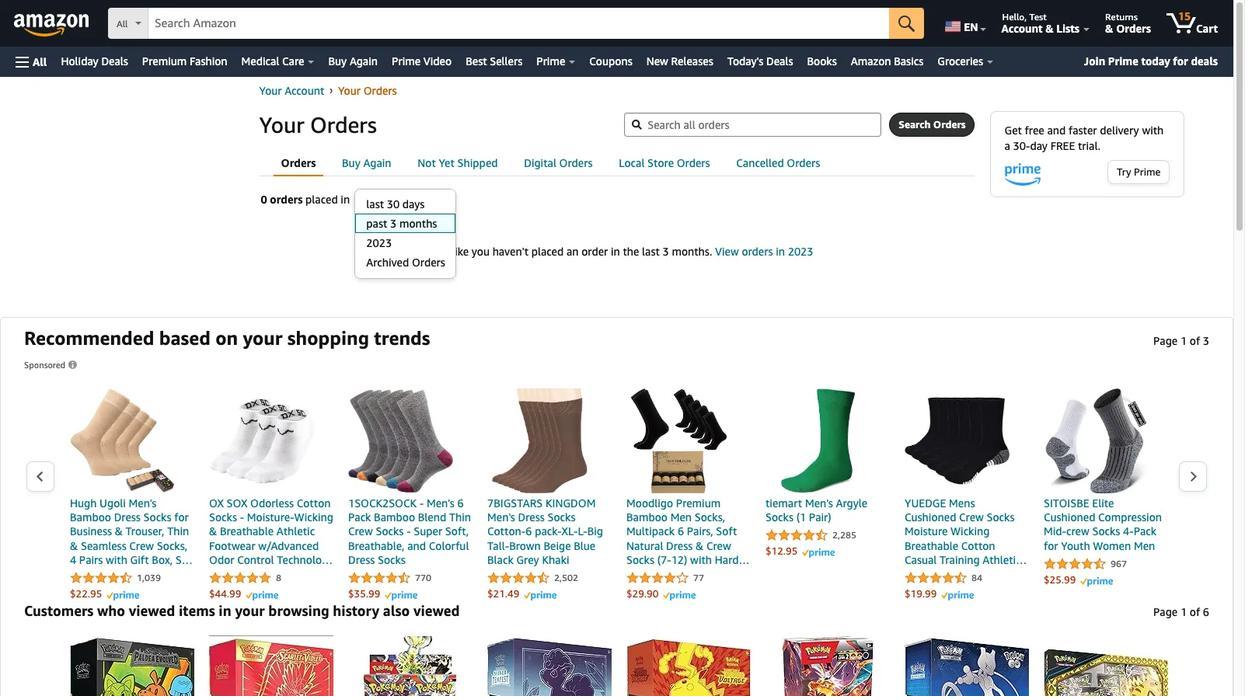 Task type: describe. For each thing, give the bounding box(es) containing it.
bamboo inside hugh ugoli men's bamboo dress socks for business & trouser, thin & seamless crew socks, 4 pairs with gift box, s…
[[70, 511, 111, 524]]

sitoisbe elite cushioned compression mid-crew socks 4-pack for youth women men link
[[1044, 389, 1169, 556]]

today
[[1142, 54, 1171, 68]]

crew inside 1sock2sock - men's 6 pack bamboo blend thin crew socks - super soft, breathable, and colorful dress socks
[[348, 525, 373, 538]]

buy again link inside navigation navigation
[[322, 51, 385, 72]]

1 vertical spatial orders
[[742, 245, 773, 258]]

none submit inside all search field
[[890, 8, 925, 39]]

archived orders link
[[356, 253, 456, 272]]

orders inside tab
[[281, 156, 316, 170]]

previous image
[[36, 471, 44, 483]]

youth
[[1062, 539, 1091, 553]]

and inside 1sock2sock - men's 6 pack bamboo blend thin crew socks - super soft, breathable, and colorful dress socks
[[408, 539, 426, 553]]

socks inside yuedge mens cushioned crew socks moisture wicking breathable cotton casual training athleti…
[[987, 511, 1015, 524]]

holiday deals
[[61, 54, 128, 68]]

socks inside tiemart men's argyle socks (1 pair)
[[766, 511, 794, 524]]

& up seamless on the left of the page
[[115, 525, 123, 538]]

pack inside sitoisbe elite cushioned compression mid-crew socks 4-pack for youth women men
[[1134, 525, 1157, 538]]

hugh ugoli men's bamboo dress socks for business & trouser, thin & seamless crew socks, 4 pairs with gift box, s…
[[70, 497, 193, 567]]

your account › your orders
[[259, 83, 397, 97]]

in left "30"
[[341, 193, 350, 206]]

pack inside 1sock2sock - men's 6 pack bamboo blend thin crew socks - super soft, breathable, and colorful dress socks
[[348, 511, 371, 524]]

$22.95 link
[[70, 587, 139, 601]]

mid-
[[1044, 525, 1067, 538]]

1,039
[[134, 572, 161, 584]]

books
[[808, 54, 837, 68]]

men's for big
[[488, 511, 516, 524]]

looks like you haven't placed an order in the last 3 months. view orders in 2023
[[420, 245, 814, 258]]

xl-
[[562, 525, 578, 538]]

pair)
[[809, 511, 832, 524]]

men's for thin
[[129, 497, 157, 510]]

2,285 link
[[766, 528, 857, 544]]

pokemon cards: sword & shield 4 vivid voltage elite pikachu - trainer box, multicolor image
[[627, 636, 751, 697]]

new releases link
[[640, 51, 721, 72]]

7bigstars kingdom men's dress socks cotton-6 pack-xl-l-big tall-brown beige blue black grey khaki
[[488, 497, 603, 567]]

local store orders link
[[611, 152, 718, 175]]

months inside last 30 days past 3 months 2023 archived orders
[[400, 217, 437, 230]]

socks, inside moodligo premium bamboo men socks, multipack 6 pairs, soft natural dress & crew socks (7-12) with hard…
[[695, 511, 726, 524]]

12)
[[672, 554, 688, 567]]

ox sox odorless cotton socks - moisture-wicking & breathable athletic footwear w/advanced odor control technolo… link
[[209, 389, 334, 570]]

7bigstars
[[488, 497, 543, 510]]

tiemart men's argyle socks (1 pair) image
[[766, 389, 871, 494]]

digital orders
[[524, 156, 593, 170]]

shopping
[[288, 327, 369, 349]]

natural
[[627, 539, 664, 553]]

store
[[648, 156, 674, 170]]

with inside get free and faster delivery with a 30-day free trial.
[[1143, 124, 1164, 137]]

& inside ox sox odorless cotton socks - moisture-wicking & breathable athletic footwear w/advanced odor control technolo…
[[209, 525, 217, 538]]

sellers
[[490, 54, 523, 68]]

argyle
[[836, 497, 868, 510]]

2 list from the top
[[55, 636, 1179, 697]]

page for recommended based on your shopping trends
[[1154, 334, 1178, 348]]

past inside button
[[365, 194, 385, 207]]

local
[[619, 156, 645, 170]]

search image
[[632, 119, 643, 129]]

2 vertical spatial -
[[407, 525, 411, 538]]

archived
[[367, 256, 409, 269]]

orders down ›
[[310, 112, 377, 138]]

6 inside 1sock2sock - men's 6 pack bamboo blend thin crew socks - super soft, breathable, and colorful dress socks
[[458, 497, 464, 510]]

s…
[[176, 554, 193, 567]]

1 horizontal spatial placed
[[532, 245, 564, 258]]

socks up "breathable,"
[[376, 525, 404, 538]]

dropdown image
[[437, 198, 445, 204]]

1,039 link
[[70, 571, 161, 586]]

join prime today for deals link
[[1079, 51, 1225, 72]]

1 vertical spatial your
[[235, 603, 265, 620]]

orders tab
[[273, 152, 324, 177]]

orders inside your account › your orders
[[364, 84, 397, 97]]

1 for recommended based on your shopping trends
[[1181, 334, 1188, 348]]

2,285
[[830, 530, 857, 542]]

beige
[[544, 539, 571, 553]]

amazon prime logo image
[[1005, 163, 1041, 186]]

1 vertical spatial buy
[[342, 156, 361, 170]]

cotton inside yuedge mens cushioned crew socks moisture wicking breathable cotton casual training athleti…
[[962, 539, 996, 553]]

box,
[[152, 554, 173, 567]]

1sock2sock - men's 6 pack bamboo blend thin crew socks - super soft, breathable, and colorful dress socks link
[[348, 389, 473, 570]]

cart
[[1197, 22, 1219, 35]]

trial.
[[1079, 139, 1101, 152]]

3 inside button
[[387, 194, 393, 207]]

amazon
[[851, 54, 892, 68]]

prime video
[[392, 54, 452, 68]]

again for buy again link within the tab list
[[364, 156, 392, 170]]

digital orders link
[[517, 152, 601, 175]]

view orders in 2023 link
[[716, 245, 814, 258]]

Search all orders search field
[[625, 113, 882, 137]]

4-
[[1124, 525, 1134, 538]]

2 viewed from the left
[[414, 603, 460, 620]]

again for buy again link inside the navigation navigation
[[350, 54, 378, 68]]

amazon basics link
[[844, 51, 931, 72]]

prime left video
[[392, 54, 421, 68]]

crew
[[1067, 525, 1090, 538]]

your for your orders
[[259, 112, 305, 138]]

sitoisbe elite cushioned compression mid-crew socks 4-pack for youth women men image
[[1044, 389, 1149, 494]]

buy again link inside tab list
[[334, 152, 399, 175]]

& inside moodligo premium bamboo men socks, multipack 6 pairs, soft natural dress & crew socks (7-12) with hard…
[[696, 539, 704, 553]]

socks inside moodligo premium bamboo men socks, multipack 6 pairs, soft natural dress & crew socks (7-12) with hard…
[[627, 554, 655, 567]]

tiemart
[[766, 497, 803, 510]]

past 3 months link
[[356, 214, 456, 233]]

your for your account › your orders
[[259, 84, 282, 97]]

coupons
[[590, 54, 633, 68]]

groceries
[[938, 54, 984, 68]]

$19.99
[[905, 588, 937, 600]]

medical care
[[242, 54, 304, 68]]

premium inside moodligo premium bamboo men socks, multipack 6 pairs, soft natural dress & crew socks (7-12) with hard…
[[676, 497, 721, 510]]

of for customers who viewed items in your browsing history also viewed
[[1190, 606, 1201, 619]]

buy again inside navigation navigation
[[329, 54, 378, 68]]

77
[[691, 572, 705, 584]]

crew inside moodligo premium bamboo men socks, multipack 6 pairs, soft natural dress & crew socks (7-12) with hard…
[[707, 539, 732, 553]]

your account link
[[259, 84, 325, 97]]

& up "4" at bottom left
[[70, 539, 78, 553]]

tall-
[[488, 539, 510, 553]]

moodligo premium bamboo men socks, multipack 6 pairs, soft natural dress & crew socks (7-12) with hardcase box, unisex image
[[627, 389, 732, 494]]

$44.99
[[209, 588, 241, 600]]

770 link
[[348, 571, 432, 586]]

dress inside 7bigstars kingdom men's dress socks cotton-6 pack-xl-l-big tall-brown beige blue black grey khaki
[[518, 511, 545, 524]]

casual
[[905, 554, 937, 567]]

buy inside navigation navigation
[[329, 54, 347, 68]]

pokemon tcg: scarlet & violet elite trainer box (random color) … image
[[209, 636, 334, 697]]

who
[[97, 603, 125, 620]]

ugoli
[[100, 497, 126, 510]]

cushioned for moisture
[[905, 511, 957, 524]]

8 link
[[209, 571, 282, 586]]

1 vertical spatial buy again
[[342, 156, 392, 170]]

moisture-
[[247, 511, 294, 524]]

socks inside 7bigstars kingdom men's dress socks cotton-6 pack-xl-l-big tall-brown beige blue black grey khaki
[[548, 511, 576, 524]]

dress inside hugh ugoli men's bamboo dress socks for business & trouser, thin & seamless crew socks, 4 pairs with gift box, s…
[[114, 511, 141, 524]]

pokemon: scarlet & violet 3: obsidian flames booster build & battle - 5 booster pack image
[[766, 636, 890, 697]]

socks inside ox sox odorless cotton socks - moisture-wicking & breathable athletic footwear w/advanced odor control technolo…
[[209, 511, 237, 524]]

account inside your account › your orders
[[285, 84, 325, 97]]

join
[[1085, 54, 1106, 68]]

months.
[[672, 245, 713, 258]]

2023 link
[[356, 233, 456, 253]]

training
[[940, 554, 980, 567]]

$25.99 link
[[1044, 573, 1113, 587]]

past 3 months button
[[356, 190, 451, 212]]

yuedge mens cushioned crew socks moisture wicking breathable cotton casual training athletic work socks for men 5-13, 6 pairs image
[[905, 389, 1010, 494]]

8
[[274, 572, 282, 584]]

soft,
[[445, 525, 469, 538]]

basics
[[894, 54, 924, 68]]

Search Amazon text field
[[149, 9, 890, 38]]

account inside navigation navigation
[[1002, 22, 1043, 35]]

pokemon tcg: scarlet & violet - paldea evolved elite trainer box image
[[70, 636, 194, 697]]

last 30 days past 3 months 2023 archived orders
[[367, 198, 446, 269]]

in right view
[[776, 245, 785, 258]]

in left the
[[611, 245, 620, 258]]

medical
[[242, 54, 280, 68]]

premium fashion
[[142, 54, 228, 68]]

of for recommended based on your shopping trends
[[1190, 334, 1201, 348]]

wicking inside ox sox odorless cotton socks - moisture-wicking & breathable athletic footwear w/advanced odor control technolo…
[[294, 511, 334, 524]]

pokemon tcg: sword & shield silver tempest elite trainer box image
[[488, 636, 612, 697]]

faster
[[1069, 124, 1098, 137]]

gift
[[130, 554, 149, 567]]

hello, test
[[1003, 11, 1047, 23]]

khaki
[[542, 554, 570, 567]]

tiemart men's argyle socks (1 pair)
[[766, 497, 868, 524]]

Search Orders submit
[[891, 114, 974, 136]]

& left lists
[[1046, 22, 1054, 35]]

based
[[159, 327, 211, 349]]

$12.95
[[766, 545, 798, 558]]

77 link
[[627, 571, 705, 586]]



Task type: vqa. For each thing, say whether or not it's contained in the screenshot.


Task type: locate. For each thing, give the bounding box(es) containing it.
buy again link up "past 3 months"
[[334, 152, 399, 175]]

seamless
[[81, 539, 127, 553]]

1 vertical spatial placed
[[532, 245, 564, 258]]

Try Prime submit
[[1109, 161, 1169, 184]]

with up 77
[[691, 554, 712, 567]]

cotton up athletic
[[297, 497, 331, 510]]

socks, up pairs,
[[695, 511, 726, 524]]

new
[[647, 54, 669, 68]]

orders right store
[[677, 156, 711, 170]]

crew up gift
[[129, 539, 154, 553]]

last 30 days link
[[356, 194, 456, 214]]

$35.99
[[348, 588, 381, 600]]

video
[[424, 54, 452, 68]]

again
[[350, 54, 378, 68], [364, 156, 392, 170]]

0 horizontal spatial placed
[[306, 193, 338, 206]]

account left lists
[[1002, 22, 1043, 35]]

- left super
[[407, 525, 411, 538]]

1 vertical spatial again
[[364, 156, 392, 170]]

new releases
[[647, 54, 714, 68]]

1 horizontal spatial wicking
[[951, 525, 990, 538]]

deals for holiday deals
[[101, 54, 128, 68]]

orders right 0
[[270, 193, 303, 206]]

cotton inside ox sox odorless cotton socks - moisture-wicking & breathable athletic footwear w/advanced odor control technolo…
[[297, 497, 331, 510]]

cotton
[[297, 497, 331, 510], [962, 539, 996, 553]]

0 vertical spatial all
[[117, 18, 128, 30]]

past down "30"
[[367, 217, 388, 230]]

1 horizontal spatial and
[[1048, 124, 1066, 137]]

placed down orders tab
[[306, 193, 338, 206]]

with inside hugh ugoli men's bamboo dress socks for business & trouser, thin & seamless crew socks, 4 pairs with gift box, s…
[[106, 554, 128, 567]]

6 inside moodligo premium bamboo men socks, multipack 6 pairs, soft natural dress & crew socks (7-12) with hard…
[[678, 525, 684, 538]]

1 vertical spatial pack
[[1134, 525, 1157, 538]]

orders up join prime today for deals
[[1117, 22, 1152, 35]]

men's inside hugh ugoli men's bamboo dress socks for business & trouser, thin & seamless crew socks, 4 pairs with gift box, s…
[[129, 497, 157, 510]]

premium up pairs,
[[676, 497, 721, 510]]

past inside last 30 days past 3 months 2023 archived orders
[[367, 217, 388, 230]]

socks, inside hugh ugoli men's bamboo dress socks for business & trouser, thin & seamless crew socks, 4 pairs with gift box, s…
[[157, 539, 188, 553]]

with inside moodligo premium bamboo men socks, multipack 6 pairs, soft natural dress & crew socks (7-12) with hard…
[[691, 554, 712, 567]]

0 vertical spatial wicking
[[294, 511, 334, 524]]

deals
[[1192, 54, 1219, 68]]

0 vertical spatial buy
[[329, 54, 347, 68]]

buy again up ›
[[329, 54, 378, 68]]

socks up trouser,
[[144, 511, 172, 524]]

men up pairs,
[[671, 511, 692, 524]]

dress down 7bigstars
[[518, 511, 545, 524]]

for down mid-
[[1044, 539, 1059, 553]]

past 3 months option
[[355, 214, 456, 233]]

cushioned for crew
[[1044, 511, 1096, 524]]

tab list containing orders
[[273, 152, 975, 177]]

list containing hugh ugoli men's bamboo dress socks for business & trouser, thin & seamless crew socks, 4 pairs with gift box, s…
[[55, 389, 1179, 602]]

men's inside tiemart men's argyle socks (1 pair)
[[806, 497, 834, 510]]

day
[[1031, 139, 1048, 152]]

1 horizontal spatial bamboo
[[374, 511, 415, 524]]

1 horizontal spatial with
[[691, 554, 712, 567]]

1 of from the top
[[1190, 334, 1201, 348]]

months inside past 3 months button
[[396, 194, 431, 207]]

your down medical care on the left top of the page
[[259, 84, 282, 97]]

0 horizontal spatial account
[[285, 84, 325, 97]]

1 vertical spatial men
[[1135, 539, 1156, 553]]

1 vertical spatial last
[[642, 245, 660, 258]]

your right ›
[[338, 84, 361, 97]]

None submit
[[890, 8, 925, 39]]

page 1 of 3
[[1154, 334, 1210, 348]]

1 vertical spatial buy again link
[[334, 152, 399, 175]]

0 vertical spatial thin
[[449, 511, 471, 524]]

1 horizontal spatial socks,
[[695, 511, 726, 524]]

pokemon scarlet & violet 3 obsidian flames booster box image
[[348, 636, 473, 697]]

prime
[[392, 54, 421, 68], [537, 54, 566, 68], [1109, 54, 1139, 68], [1135, 166, 1162, 178]]

for inside hugh ugoli men's bamboo dress socks for business & trouser, thin & seamless crew socks, 4 pairs with gift box, s…
[[174, 511, 189, 524]]

your down your account link
[[259, 112, 305, 138]]

2 horizontal spatial for
[[1174, 54, 1189, 68]]

bamboo up business at the bottom of the page
[[70, 511, 111, 524]]

socks up athleti…
[[987, 511, 1015, 524]]

2023 right view
[[788, 245, 814, 258]]

2 of from the top
[[1190, 606, 1201, 619]]

premium
[[142, 54, 187, 68], [676, 497, 721, 510]]

1sock2sock - men's 6 pack bamboo blend thin crew socks - super soft, breathable, and colorful dress socks
[[348, 497, 471, 567]]

cushioned inside yuedge mens cushioned crew socks moisture wicking breathable cotton casual training athleti…
[[905, 511, 957, 524]]

groceries link
[[931, 51, 1001, 72]]

men's up pair)
[[806, 497, 834, 510]]

0 horizontal spatial cushioned
[[905, 511, 957, 524]]

and inside get free and faster delivery with a 30-day free trial.
[[1048, 124, 1066, 137]]

dress up 12)
[[667, 539, 693, 553]]

shipped
[[458, 156, 498, 170]]

1 vertical spatial premium
[[676, 497, 721, 510]]

1 vertical spatial socks,
[[157, 539, 188, 553]]

join prime today for deals
[[1085, 54, 1219, 68]]

page for customers who viewed items in your browsing history also viewed
[[1154, 606, 1178, 619]]

dress inside 1sock2sock - men's 6 pack bamboo blend thin crew socks - super soft, breathable, and colorful dress socks
[[348, 554, 375, 567]]

socks down natural
[[627, 554, 655, 567]]

1 for customers who viewed items in your browsing history also viewed
[[1181, 606, 1188, 619]]

0 vertical spatial breathable
[[220, 525, 274, 538]]

search
[[899, 118, 931, 131]]

1 vertical spatial page
[[1154, 606, 1178, 619]]

amazon basics
[[851, 54, 924, 68]]

0 horizontal spatial last
[[367, 198, 384, 211]]

1 bamboo from the left
[[70, 511, 111, 524]]

1 vertical spatial all
[[33, 55, 47, 68]]

- up blend
[[420, 497, 424, 510]]

today's
[[728, 54, 764, 68]]

0 horizontal spatial pack
[[348, 511, 371, 524]]

not yet shipped link
[[410, 152, 506, 175]]

1 vertical spatial account
[[285, 84, 325, 97]]

0 vertical spatial orders
[[270, 193, 303, 206]]

breathable inside ox sox odorless cotton socks - moisture-wicking & breathable athletic footwear w/advanced odor control technolo…
[[220, 525, 274, 538]]

men inside moodligo premium bamboo men socks, multipack 6 pairs, soft natural dress & crew socks (7-12) with hard…
[[671, 511, 692, 524]]

moodligo premium bamboo men socks, multipack 6 pairs, soft natural dress & crew socks (7-12) with hard… link
[[627, 389, 751, 570]]

orders inside "link"
[[560, 156, 593, 170]]

control
[[237, 554, 274, 567]]

dress down ugoli
[[114, 511, 141, 524]]

2 cushioned from the left
[[1044, 511, 1096, 524]]

1 horizontal spatial pack
[[1134, 525, 1157, 538]]

0 vertical spatial and
[[1048, 124, 1066, 137]]

men's for -
[[427, 497, 455, 510]]

orders down 2023 link
[[412, 256, 446, 269]]

1 vertical spatial 1
[[1181, 606, 1188, 619]]

prime link
[[530, 51, 583, 72]]

like
[[452, 245, 469, 258]]

ox sox odorless cotton socks - moisture-wicking & breathable athletic footwear w/advanced odor control technology, 3 pairs image
[[209, 389, 314, 494]]

1 horizontal spatial thin
[[449, 511, 471, 524]]

amazon image
[[14, 14, 89, 37]]

0 horizontal spatial -
[[240, 511, 244, 524]]

1 vertical spatial list
[[55, 636, 1179, 697]]

0 horizontal spatial wicking
[[294, 511, 334, 524]]

en
[[964, 20, 979, 33]]

men's up blend
[[427, 497, 455, 510]]

& inside returns & orders
[[1106, 22, 1114, 35]]

your down $44.99 link
[[235, 603, 265, 620]]

1 vertical spatial of
[[1190, 606, 1201, 619]]

wicking up athletic
[[294, 511, 334, 524]]

in down $44.99
[[219, 603, 232, 620]]

athleti…
[[983, 554, 1027, 567]]

breathable down the "moisture"
[[905, 539, 959, 553]]

prime right join
[[1109, 54, 1139, 68]]

orders inside last 30 days past 3 months 2023 archived orders
[[412, 256, 446, 269]]

all up holiday deals
[[117, 18, 128, 30]]

$21.49 link
[[488, 587, 557, 601]]

770
[[413, 572, 432, 584]]

2 1 from the top
[[1181, 606, 1188, 619]]

elite
[[1093, 497, 1115, 510]]

search all orders element
[[625, 113, 882, 137]]

1 horizontal spatial premium
[[676, 497, 721, 510]]

orders right digital
[[560, 156, 593, 170]]

blue
[[574, 539, 596, 553]]

socks
[[144, 511, 172, 524], [209, 511, 237, 524], [548, 511, 576, 524], [766, 511, 794, 524], [987, 511, 1015, 524], [376, 525, 404, 538], [1093, 525, 1121, 538], [378, 554, 406, 567], [627, 554, 655, 567]]

0 vertical spatial men
[[671, 511, 692, 524]]

all
[[117, 18, 128, 30], [33, 55, 47, 68]]

0 vertical spatial last
[[367, 198, 384, 211]]

1 horizontal spatial breathable
[[905, 539, 959, 553]]

yuedge mens cushioned crew socks moisture wicking breathable cotton casual training athleti… link
[[905, 389, 1030, 570]]

1 vertical spatial months
[[400, 217, 437, 230]]

soft
[[717, 525, 737, 538]]

deals for today's deals
[[767, 54, 794, 68]]

colorful
[[429, 539, 469, 553]]

1 vertical spatial past
[[367, 217, 388, 230]]

l-
[[578, 525, 588, 538]]

1 horizontal spatial cotton
[[962, 539, 996, 553]]

breathable inside yuedge mens cushioned crew socks moisture wicking breathable cotton casual training athleti…
[[905, 539, 959, 553]]

0 horizontal spatial cotton
[[297, 497, 331, 510]]

cushioned inside sitoisbe elite cushioned compression mid-crew socks 4-pack for youth women men
[[1044, 511, 1096, 524]]

wicking inside yuedge mens cushioned crew socks moisture wicking breathable cotton casual training athleti…
[[951, 525, 990, 538]]

for inside navigation navigation
[[1174, 54, 1189, 68]]

socks up women
[[1093, 525, 1121, 538]]

0 vertical spatial 1
[[1181, 334, 1188, 348]]

socks up xl-
[[548, 511, 576, 524]]

2 bamboo from the left
[[374, 511, 415, 524]]

thin up s…
[[167, 525, 189, 538]]

0 vertical spatial for
[[1174, 54, 1189, 68]]

your
[[243, 327, 283, 349], [235, 603, 265, 620]]

orders right "search"
[[934, 118, 966, 131]]

1 vertical spatial and
[[408, 539, 426, 553]]

breathable
[[220, 525, 274, 538], [905, 539, 959, 553]]

2 page from the top
[[1154, 606, 1178, 619]]

you
[[472, 245, 490, 258]]

1 horizontal spatial deals
[[767, 54, 794, 68]]

dress inside moodligo premium bamboo men socks, multipack 6 pairs, soft natural dress & crew socks (7-12) with hard…
[[667, 539, 693, 553]]

$29.90 link
[[627, 587, 696, 601]]

again up "past 3 months"
[[364, 156, 392, 170]]

past left "30"
[[365, 194, 385, 207]]

again inside navigation navigation
[[350, 54, 378, 68]]

1 horizontal spatial viewed
[[414, 603, 460, 620]]

2 vertical spatial for
[[1044, 539, 1059, 553]]

all button
[[9, 47, 54, 77]]

0 vertical spatial again
[[350, 54, 378, 68]]

best
[[466, 54, 487, 68]]

account & lists
[[1002, 22, 1080, 35]]

for inside sitoisbe elite cushioned compression mid-crew socks 4-pack for youth women men
[[1044, 539, 1059, 553]]

compression
[[1099, 511, 1163, 524]]

all inside button
[[33, 55, 47, 68]]

prime video link
[[385, 51, 459, 72]]

footwear
[[209, 539, 256, 553]]

and down super
[[408, 539, 426, 553]]

0 horizontal spatial thin
[[167, 525, 189, 538]]

buy down the your orders
[[342, 156, 361, 170]]

pack down the '1sock2sock'
[[348, 511, 371, 524]]

big
[[588, 525, 603, 538]]

local store orders
[[619, 156, 711, 170]]

0 vertical spatial placed
[[306, 193, 338, 206]]

$12.95 link
[[766, 545, 835, 558]]

prime right sellers
[[537, 54, 566, 68]]

0 horizontal spatial with
[[106, 554, 128, 567]]

0 horizontal spatial for
[[174, 511, 189, 524]]

breathable up footwear on the left bottom of the page
[[220, 525, 274, 538]]

1 horizontal spatial last
[[642, 245, 660, 258]]

again inside tab list
[[364, 156, 392, 170]]

crew up "breathable,"
[[348, 525, 373, 538]]

0 horizontal spatial socks,
[[157, 539, 188, 553]]

bamboo down the '1sock2sock'
[[374, 511, 415, 524]]

dress down "breathable,"
[[348, 554, 375, 567]]

men's up trouser,
[[129, 497, 157, 510]]

placed left an
[[532, 245, 564, 258]]

deals right holiday on the top
[[101, 54, 128, 68]]

hello,
[[1003, 11, 1028, 23]]

84
[[970, 572, 983, 584]]

crew inside yuedge mens cushioned crew socks moisture wicking breathable cotton casual training athleti…
[[960, 511, 984, 524]]

1 vertical spatial breathable
[[905, 539, 959, 553]]

premium inside premium fashion 'link'
[[142, 54, 187, 68]]

1 list from the top
[[55, 389, 1179, 602]]

0 vertical spatial your
[[243, 327, 283, 349]]

cushioned down "sitoisbe"
[[1044, 511, 1096, 524]]

free
[[1025, 124, 1045, 137]]

socks inside hugh ugoli men's bamboo dress socks for business & trouser, thin & seamless crew socks, 4 pairs with gift box, s…
[[144, 511, 172, 524]]

today's deals link
[[721, 51, 801, 72]]

buy again link up ›
[[322, 51, 385, 72]]

socks down ox
[[209, 511, 237, 524]]

brown
[[510, 539, 541, 553]]

deals right today's
[[767, 54, 794, 68]]

& up join
[[1106, 22, 1114, 35]]

1 horizontal spatial orders
[[742, 245, 773, 258]]

viewed down 1,039
[[129, 603, 175, 620]]

orders right view
[[742, 245, 773, 258]]

1
[[1181, 334, 1188, 348], [1181, 606, 1188, 619]]

& down pairs,
[[696, 539, 704, 553]]

0 vertical spatial past
[[365, 194, 385, 207]]

buy up ›
[[329, 54, 347, 68]]

recommended
[[24, 327, 154, 349]]

buy again up "past 3 months"
[[342, 156, 392, 170]]

months
[[396, 194, 431, 207], [400, 217, 437, 230]]

men inside sitoisbe elite cushioned compression mid-crew socks 4-pack for youth women men
[[1135, 539, 1156, 553]]

last left "30"
[[367, 198, 384, 211]]

1 horizontal spatial 2023
[[788, 245, 814, 258]]

(1
[[797, 511, 807, 524]]

for up s…
[[174, 511, 189, 524]]

buy again link
[[322, 51, 385, 72], [334, 152, 399, 175]]

socks,
[[695, 511, 726, 524], [157, 539, 188, 553]]

history
[[333, 603, 380, 620]]

2023 inside last 30 days past 3 months 2023 archived orders
[[367, 236, 392, 250]]

socks inside sitoisbe elite cushioned compression mid-crew socks 4-pack for youth women men
[[1093, 525, 1121, 538]]

next image
[[1190, 471, 1198, 483]]

1sock2sock - men's 6 pack bamboo blend thin crew socks - super soft, breathable, and colorful dress socks image
[[348, 389, 453, 494]]

6
[[458, 497, 464, 510], [526, 525, 532, 538], [678, 525, 684, 538], [1204, 606, 1210, 619]]

1 page from the top
[[1154, 334, 1178, 348]]

0 horizontal spatial 2023
[[367, 236, 392, 250]]

0 horizontal spatial breathable
[[220, 525, 274, 538]]

1 vertical spatial for
[[174, 511, 189, 524]]

prime right try
[[1135, 166, 1162, 178]]

orders inside returns & orders
[[1117, 22, 1152, 35]]

- inside ox sox odorless cotton socks - moisture-wicking & breathable athletic footwear w/advanced odor control technolo…
[[240, 511, 244, 524]]

socks down tiemart
[[766, 511, 794, 524]]

men's inside 7bigstars kingdom men's dress socks cotton-6 pack-xl-l-big tall-brown beige blue black grey khaki
[[488, 511, 516, 524]]

lists
[[1057, 22, 1080, 35]]

orders right cancelled
[[787, 156, 821, 170]]

1 deals from the left
[[101, 54, 128, 68]]

(7-
[[658, 554, 672, 567]]

last inside last 30 days past 3 months 2023 archived orders
[[367, 198, 384, 211]]

1 vertical spatial cotton
[[962, 539, 996, 553]]

tab list
[[273, 152, 975, 177]]

orders up the 0 orders placed in
[[281, 156, 316, 170]]

list
[[55, 389, 1179, 602], [55, 636, 1179, 697]]

again up your account › your orders
[[350, 54, 378, 68]]

1 1 from the top
[[1181, 334, 1188, 348]]

1 horizontal spatial cushioned
[[1044, 511, 1096, 524]]

your right on
[[243, 327, 283, 349]]

1 viewed from the left
[[129, 603, 175, 620]]

pack down compression
[[1134, 525, 1157, 538]]

crew down mens
[[960, 511, 984, 524]]

thin inside hugh ugoli men's bamboo dress socks for business & trouser, thin & seamless crew socks, 4 pairs with gift box, s…
[[167, 525, 189, 538]]

pokemon tcg: pokemon go elite trainer box image
[[905, 636, 1030, 697]]

bamboo down moodligo
[[627, 511, 668, 524]]

0 vertical spatial -
[[420, 497, 424, 510]]

1 horizontal spatial all
[[117, 18, 128, 30]]

cotton-
[[488, 525, 526, 538]]

0 horizontal spatial bamboo
[[70, 511, 111, 524]]

30-
[[1014, 139, 1031, 152]]

bamboo inside moodligo premium bamboo men socks, multipack 6 pairs, soft natural dress & crew socks (7-12) with hard…
[[627, 511, 668, 524]]

thin up soft,
[[449, 511, 471, 524]]

navigation navigation
[[0, 0, 1234, 77]]

account left ›
[[285, 84, 325, 97]]

the
[[623, 245, 640, 258]]

all down amazon image
[[33, 55, 47, 68]]

and up the free
[[1048, 124, 1066, 137]]

all inside search field
[[117, 18, 128, 30]]

1 horizontal spatial for
[[1044, 539, 1059, 553]]

0 vertical spatial months
[[396, 194, 431, 207]]

0 vertical spatial account
[[1002, 22, 1043, 35]]

thin inside 1sock2sock - men's 6 pack bamboo blend thin crew socks - super soft, breathable, and colorful dress socks
[[449, 511, 471, 524]]

All search field
[[108, 8, 925, 40]]

1 vertical spatial thin
[[167, 525, 189, 538]]

an
[[567, 245, 579, 258]]

0 vertical spatial socks,
[[695, 511, 726, 524]]

men's up 'cotton-'
[[488, 511, 516, 524]]

0 horizontal spatial all
[[33, 55, 47, 68]]

0 horizontal spatial and
[[408, 539, 426, 553]]

3 bamboo from the left
[[627, 511, 668, 524]]

1 horizontal spatial -
[[407, 525, 411, 538]]

hugh ugoli men's bamboo dress socks for business & trouser, thin & seamless crew socks, 4 pairs with gift box, shoe size 8-12 image
[[70, 389, 175, 494]]

viewed down 770
[[414, 603, 460, 620]]

0 vertical spatial cotton
[[297, 497, 331, 510]]

men's inside 1sock2sock - men's 6 pack bamboo blend thin crew socks - super soft, breathable, and colorful dress socks
[[427, 497, 455, 510]]

0 horizontal spatial viewed
[[129, 603, 175, 620]]

2 horizontal spatial -
[[420, 497, 424, 510]]

men down compression
[[1135, 539, 1156, 553]]

2 horizontal spatial bamboo
[[627, 511, 668, 524]]

&
[[1046, 22, 1054, 35], [1106, 22, 1114, 35], [115, 525, 123, 538], [209, 525, 217, 538], [70, 539, 78, 553], [696, 539, 704, 553]]

0 horizontal spatial premium
[[142, 54, 187, 68]]

orders right ›
[[364, 84, 397, 97]]

sponsored button
[[24, 358, 79, 373]]

0 horizontal spatial deals
[[101, 54, 128, 68]]

& up footwear on the left bottom of the page
[[209, 525, 217, 538]]

0 vertical spatial page
[[1154, 334, 1178, 348]]

2 horizontal spatial with
[[1143, 124, 1164, 137]]

0 vertical spatial list
[[55, 389, 1179, 602]]

cushioned up the "moisture"
[[905, 511, 957, 524]]

0 vertical spatial of
[[1190, 334, 1201, 348]]

last right the
[[642, 245, 660, 258]]

1sock2sock
[[348, 497, 417, 510]]

socks up the "770" link
[[378, 554, 406, 567]]

viewed
[[129, 603, 175, 620], [414, 603, 460, 620]]

2023 up archived at left top
[[367, 236, 392, 250]]

7bigstars kingdom men's dress socks cotton-6 pack-xl-l-big tall-brown beige blue black grey khaki link
[[488, 389, 612, 570]]

crew down soft
[[707, 539, 732, 553]]

cancelled
[[737, 156, 784, 170]]

0 vertical spatial premium
[[142, 54, 187, 68]]

pokemon tcg: crown zenith special collection - pikachu vmax … image
[[1044, 636, 1169, 697]]

list box
[[355, 194, 456, 272]]

0 vertical spatial buy again link
[[322, 51, 385, 72]]

premium left fashion
[[142, 54, 187, 68]]

crew inside hugh ugoli men's bamboo dress socks for business & trouser, thin & seamless crew socks, 4 pairs with gift box, s…
[[129, 539, 154, 553]]

- down sox
[[240, 511, 244, 524]]

6 inside 7bigstars kingdom men's dress socks cotton-6 pack-xl-l-big tall-brown beige blue black grey khaki
[[526, 525, 532, 538]]

wicking
[[294, 511, 334, 524], [951, 525, 990, 538]]

4
[[70, 554, 76, 567]]

test
[[1030, 11, 1047, 23]]

books link
[[801, 51, 844, 72]]

orders
[[270, 193, 303, 206], [742, 245, 773, 258]]

1 cushioned from the left
[[905, 511, 957, 524]]

0 vertical spatial pack
[[348, 511, 371, 524]]

3 inside last 30 days past 3 months 2023 archived orders
[[390, 217, 397, 230]]

1 horizontal spatial account
[[1002, 22, 1043, 35]]

best sellers link
[[459, 51, 530, 72]]

-
[[420, 497, 424, 510], [240, 511, 244, 524], [407, 525, 411, 538]]

2 deals from the left
[[767, 54, 794, 68]]

socks, up "box," at the left
[[157, 539, 188, 553]]

›
[[330, 83, 333, 96]]

7bigstars kingdom men's dress socks cotton-6 pack-xl-l-big tall-brown beige blue black grey khaki image
[[488, 389, 593, 494]]

sitoisbe
[[1044, 497, 1090, 510]]

0 horizontal spatial orders
[[270, 193, 303, 206]]

releases
[[672, 54, 714, 68]]

list box containing last 30 days
[[355, 194, 456, 272]]

1 vertical spatial wicking
[[951, 525, 990, 538]]

technolo…
[[277, 554, 333, 567]]

w/advanced
[[258, 539, 319, 553]]

bamboo inside 1sock2sock - men's 6 pack bamboo blend thin crew socks - super soft, breathable, and colorful dress socks
[[374, 511, 415, 524]]

with up "1,039" link
[[106, 554, 128, 567]]



